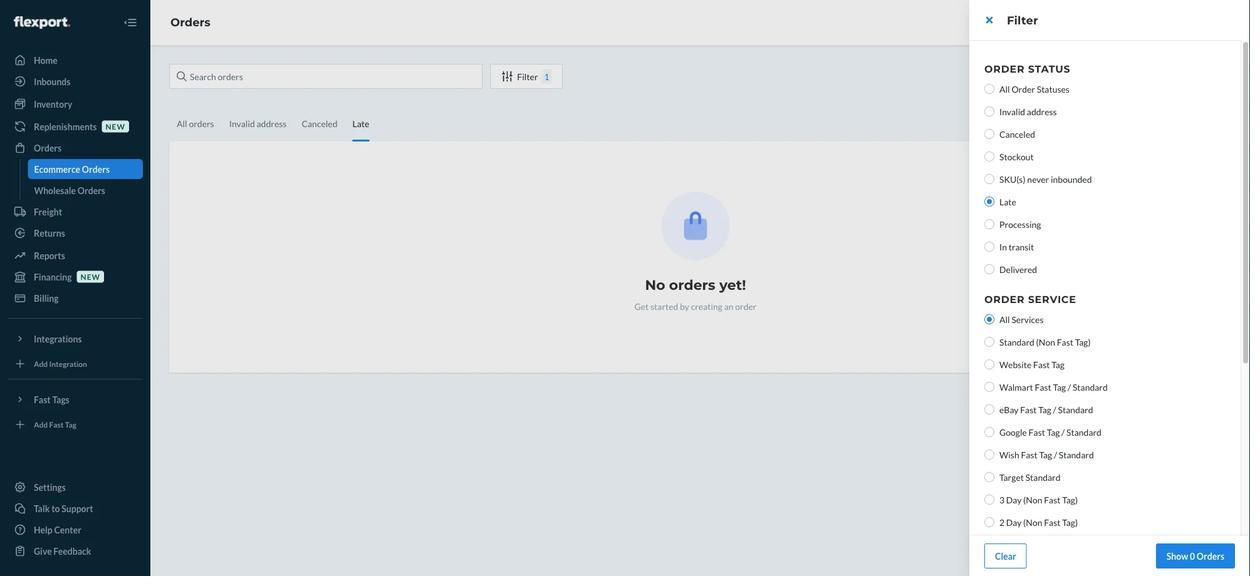 Task type: vqa. For each thing, say whether or not it's contained in the screenshot.
bottommost Number
no



Task type: locate. For each thing, give the bounding box(es) containing it.
standard down google fast tag / standard
[[1059, 450, 1094, 460]]

target
[[1000, 472, 1024, 483]]

standard down wish fast tag / standard at the right bottom of the page
[[1026, 472, 1061, 483]]

all
[[1000, 84, 1010, 94], [1000, 314, 1010, 325]]

1 vertical spatial all
[[1000, 314, 1010, 325]]

tag down google fast tag / standard
[[1040, 450, 1053, 460]]

ebay fast tag / standard
[[1000, 405, 1094, 415]]

standard for ebay fast tag / standard
[[1059, 405, 1094, 415]]

order for service
[[985, 293, 1025, 306]]

0 vertical spatial order
[[985, 63, 1025, 75]]

fast up 2 day (non fast tag)
[[1045, 495, 1061, 506]]

wish
[[1000, 450, 1020, 460]]

transit
[[1009, 242, 1035, 252]]

(non for 2 day (non fast tag)
[[1024, 518, 1043, 528]]

tag)
[[1076, 337, 1091, 348], [1063, 495, 1078, 506], [1063, 518, 1078, 528]]

fast down 3 day (non fast tag)
[[1045, 518, 1061, 528]]

walmart
[[1000, 382, 1034, 393]]

day for 2
[[1007, 518, 1022, 528]]

1 vertical spatial order
[[1012, 84, 1036, 94]]

invalid address
[[1000, 106, 1057, 117]]

tag) up 2 day (non fast tag)
[[1063, 495, 1078, 506]]

sku(s) never inbounded
[[1000, 174, 1092, 185]]

1 day from the top
[[1007, 495, 1022, 506]]

address
[[1027, 106, 1057, 117]]

tag) down 3 day (non fast tag)
[[1063, 518, 1078, 528]]

tag up google fast tag / standard
[[1039, 405, 1052, 415]]

standard up ebay fast tag / standard
[[1073, 382, 1108, 393]]

(non
[[1037, 337, 1056, 348], [1024, 495, 1043, 506], [1024, 518, 1043, 528]]

tag up wish fast tag / standard at the right bottom of the page
[[1047, 427, 1060, 438]]

/
[[1068, 382, 1072, 393], [1054, 405, 1057, 415], [1062, 427, 1065, 438], [1054, 450, 1058, 460]]

None radio
[[985, 84, 995, 94], [985, 107, 995, 117], [985, 129, 995, 139], [985, 152, 995, 162], [985, 174, 995, 184], [985, 219, 995, 229], [985, 242, 995, 252], [985, 337, 995, 347], [985, 405, 995, 415], [985, 84, 995, 94], [985, 107, 995, 117], [985, 129, 995, 139], [985, 152, 995, 162], [985, 174, 995, 184], [985, 219, 995, 229], [985, 242, 995, 252], [985, 337, 995, 347], [985, 405, 995, 415]]

(non down 3 day (non fast tag)
[[1024, 518, 1043, 528]]

tag) down service
[[1076, 337, 1091, 348]]

day right 3
[[1007, 495, 1022, 506]]

/ down walmart fast tag / standard
[[1054, 405, 1057, 415]]

order up all services
[[985, 293, 1025, 306]]

1 vertical spatial day
[[1007, 518, 1022, 528]]

status
[[1029, 63, 1071, 75]]

tag for walmart
[[1054, 382, 1067, 393]]

target standard
[[1000, 472, 1061, 483]]

0 vertical spatial tag)
[[1076, 337, 1091, 348]]

standard up website
[[1000, 337, 1035, 348]]

orders
[[1197, 551, 1225, 562]]

3
[[1000, 495, 1005, 506]]

None radio
[[985, 197, 995, 207], [985, 265, 995, 275], [985, 315, 995, 325], [985, 360, 995, 370], [985, 382, 995, 392], [985, 428, 995, 438], [985, 450, 995, 460], [985, 473, 995, 483], [985, 495, 995, 505], [985, 518, 995, 528], [985, 197, 995, 207], [985, 265, 995, 275], [985, 315, 995, 325], [985, 360, 995, 370], [985, 382, 995, 392], [985, 428, 995, 438], [985, 450, 995, 460], [985, 473, 995, 483], [985, 495, 995, 505], [985, 518, 995, 528]]

ebay
[[1000, 405, 1019, 415]]

1 vertical spatial tag)
[[1063, 495, 1078, 506]]

1 vertical spatial (non
[[1024, 495, 1043, 506]]

clear
[[996, 551, 1017, 562]]

tag
[[1052, 360, 1065, 370], [1054, 382, 1067, 393], [1039, 405, 1052, 415], [1047, 427, 1060, 438], [1040, 450, 1053, 460]]

in
[[1000, 242, 1008, 252]]

0 vertical spatial day
[[1007, 495, 1022, 506]]

tag) for 2 day (non fast tag)
[[1063, 518, 1078, 528]]

day for 3
[[1007, 495, 1022, 506]]

/ up ebay fast tag / standard
[[1068, 382, 1072, 393]]

statuses
[[1037, 84, 1070, 94]]

standard
[[1000, 337, 1035, 348], [1073, 382, 1108, 393], [1059, 405, 1094, 415], [1067, 427, 1102, 438], [1059, 450, 1094, 460], [1026, 472, 1061, 483]]

/ for wish
[[1054, 450, 1058, 460]]

services
[[1012, 314, 1044, 325]]

tag up ebay fast tag / standard
[[1054, 382, 1067, 393]]

standard down walmart fast tag / standard
[[1059, 405, 1094, 415]]

/ down google fast tag / standard
[[1054, 450, 1058, 460]]

(non up website fast tag
[[1037, 337, 1056, 348]]

order
[[985, 63, 1025, 75], [1012, 84, 1036, 94], [985, 293, 1025, 306]]

standard up wish fast tag / standard at the right bottom of the page
[[1067, 427, 1102, 438]]

0 vertical spatial all
[[1000, 84, 1010, 94]]

fast down standard (non fast tag)
[[1034, 360, 1050, 370]]

processing
[[1000, 219, 1042, 230]]

all left services
[[1000, 314, 1010, 325]]

fast
[[1057, 337, 1074, 348], [1034, 360, 1050, 370], [1035, 382, 1052, 393], [1021, 405, 1037, 415], [1029, 427, 1046, 438], [1022, 450, 1038, 460], [1045, 495, 1061, 506], [1045, 518, 1061, 528]]

standard for google fast tag / standard
[[1067, 427, 1102, 438]]

2 all from the top
[[1000, 314, 1010, 325]]

2 day from the top
[[1007, 518, 1022, 528]]

2 vertical spatial tag)
[[1063, 518, 1078, 528]]

close image
[[987, 15, 993, 25]]

fast right ebay
[[1021, 405, 1037, 415]]

0
[[1191, 551, 1196, 562]]

order down order status
[[1012, 84, 1036, 94]]

/ up wish fast tag / standard at the right bottom of the page
[[1062, 427, 1065, 438]]

order up all order statuses
[[985, 63, 1025, 75]]

day
[[1007, 495, 1022, 506], [1007, 518, 1022, 528]]

tag for website
[[1052, 360, 1065, 370]]

invalid
[[1000, 106, 1026, 117]]

day right 2
[[1007, 518, 1022, 528]]

tag) for 3 day (non fast tag)
[[1063, 495, 1078, 506]]

1 all from the top
[[1000, 84, 1010, 94]]

tag up walmart fast tag / standard
[[1052, 360, 1065, 370]]

show 0 orders button
[[1157, 544, 1236, 569]]

fast up website fast tag
[[1057, 337, 1074, 348]]

late
[[1000, 197, 1017, 207]]

stockout
[[1000, 151, 1034, 162]]

fast right wish
[[1022, 450, 1038, 460]]

2 vertical spatial order
[[985, 293, 1025, 306]]

service
[[1029, 293, 1077, 306]]

all up invalid
[[1000, 84, 1010, 94]]

2 vertical spatial (non
[[1024, 518, 1043, 528]]

(non down target standard
[[1024, 495, 1043, 506]]



Task type: describe. For each thing, give the bounding box(es) containing it.
tag for ebay
[[1039, 405, 1052, 415]]

in transit
[[1000, 242, 1035, 252]]

(non for 3 day (non fast tag)
[[1024, 495, 1043, 506]]

all services
[[1000, 314, 1044, 325]]

all for order service
[[1000, 314, 1010, 325]]

tag for google
[[1047, 427, 1060, 438]]

filter
[[1008, 13, 1039, 27]]

canceled
[[1000, 129, 1036, 139]]

order status
[[985, 63, 1071, 75]]

delivered
[[1000, 264, 1038, 275]]

all for order status
[[1000, 84, 1010, 94]]

standard for walmart fast tag / standard
[[1073, 382, 1108, 393]]

/ for ebay
[[1054, 405, 1057, 415]]

google fast tag / standard
[[1000, 427, 1102, 438]]

wish fast tag / standard
[[1000, 450, 1094, 460]]

order service
[[985, 293, 1077, 306]]

show 0 orders
[[1167, 551, 1225, 562]]

walmart fast tag / standard
[[1000, 382, 1108, 393]]

sku(s)
[[1000, 174, 1026, 185]]

website fast tag
[[1000, 360, 1065, 370]]

google
[[1000, 427, 1028, 438]]

standard for wish fast tag / standard
[[1059, 450, 1094, 460]]

fast right 'google'
[[1029, 427, 1046, 438]]

standard (non fast tag)
[[1000, 337, 1091, 348]]

website
[[1000, 360, 1032, 370]]

3 day (non fast tag)
[[1000, 495, 1078, 506]]

order for status
[[985, 63, 1025, 75]]

/ for google
[[1062, 427, 1065, 438]]

fast up ebay fast tag / standard
[[1035, 382, 1052, 393]]

inbounded
[[1051, 174, 1092, 185]]

0 vertical spatial (non
[[1037, 337, 1056, 348]]

2 day (non fast tag)
[[1000, 518, 1078, 528]]

all order statuses
[[1000, 84, 1070, 94]]

never
[[1028, 174, 1050, 185]]

tag for wish
[[1040, 450, 1053, 460]]

show
[[1167, 551, 1189, 562]]

2
[[1000, 518, 1005, 528]]

clear button
[[985, 544, 1027, 569]]

/ for walmart
[[1068, 382, 1072, 393]]



